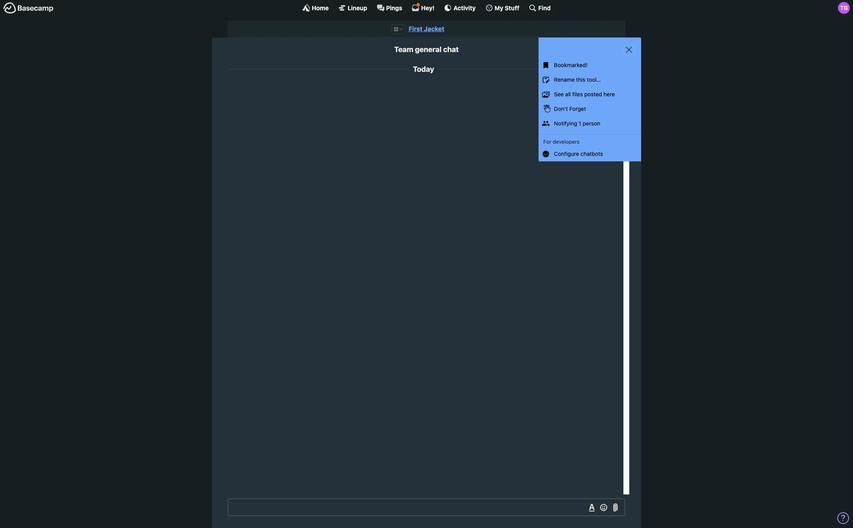 Task type: vqa. For each thing, say whether or not it's contained in the screenshot.
Name
no



Task type: locate. For each thing, give the bounding box(es) containing it.
developers
[[553, 138, 580, 145]]

stuff
[[505, 4, 520, 11]]

activity
[[454, 4, 476, 11]]

all
[[565, 91, 571, 97]]

team general chat
[[394, 45, 459, 54]]

jacket
[[424, 25, 444, 32]]

home
[[312, 4, 329, 11]]

see all files posted here link
[[539, 87, 641, 102]]

hello team!
[[570, 91, 599, 98]]

don't
[[554, 105, 568, 112]]

my stuff button
[[485, 4, 520, 12]]

tyler black image
[[838, 2, 850, 14], [603, 82, 620, 99]]

chatbots
[[581, 150, 603, 157]]

rename this tool…
[[554, 76, 601, 83]]

forget
[[570, 105, 586, 112]]

hey! button
[[412, 3, 435, 12]]

hello
[[570, 91, 583, 98]]

main element
[[0, 0, 853, 15]]

bookmarked!
[[554, 62, 588, 68]]

first jacket
[[409, 25, 444, 32]]

1 vertical spatial tyler black image
[[603, 82, 620, 99]]

configure
[[554, 150, 579, 157]]

None text field
[[228, 498, 626, 516]]

1
[[579, 120, 581, 127]]

notifying       1 person
[[554, 120, 600, 127]]

1 horizontal spatial tyler black image
[[838, 2, 850, 14]]

first
[[409, 25, 423, 32]]

pings
[[386, 4, 402, 11]]

notifying
[[554, 120, 577, 127]]

lineup link
[[338, 4, 367, 12]]

rename this tool… link
[[539, 73, 641, 87]]

person
[[583, 120, 600, 127]]

team
[[394, 45, 413, 54]]

configure chatbots
[[554, 150, 603, 157]]

hey!
[[421, 4, 435, 11]]

10:09am element
[[572, 84, 590, 89]]

don't forget
[[554, 105, 586, 112]]

see all files posted here
[[554, 91, 615, 97]]

today
[[413, 65, 434, 73]]



Task type: describe. For each thing, give the bounding box(es) containing it.
chat
[[443, 45, 459, 54]]

general
[[415, 45, 442, 54]]

my
[[495, 4, 503, 11]]

activity link
[[444, 4, 476, 12]]

for developers
[[543, 138, 580, 145]]

see
[[554, 91, 564, 97]]

0 vertical spatial tyler black image
[[838, 2, 850, 14]]

home link
[[302, 4, 329, 12]]

for
[[543, 138, 551, 145]]

this
[[576, 76, 585, 83]]

posted
[[584, 91, 602, 97]]

10:09am link
[[572, 84, 590, 89]]

find
[[538, 4, 551, 11]]

tool…
[[587, 76, 601, 83]]

pings button
[[377, 4, 402, 12]]

first jacket link
[[409, 25, 444, 32]]

my stuff
[[495, 4, 520, 11]]

configure chatbots link
[[539, 147, 641, 161]]

files
[[572, 91, 583, 97]]

switch accounts image
[[3, 2, 54, 14]]

don't forget link
[[539, 102, 641, 116]]

bookmarked! link
[[539, 58, 641, 73]]

find button
[[529, 4, 551, 12]]

0 horizontal spatial tyler black image
[[603, 82, 620, 99]]

team!
[[584, 91, 599, 98]]

here
[[604, 91, 615, 97]]

rename
[[554, 76, 575, 83]]

10:09am
[[572, 84, 590, 89]]

lineup
[[348, 4, 367, 11]]

notifying       1 person link
[[539, 116, 641, 131]]



